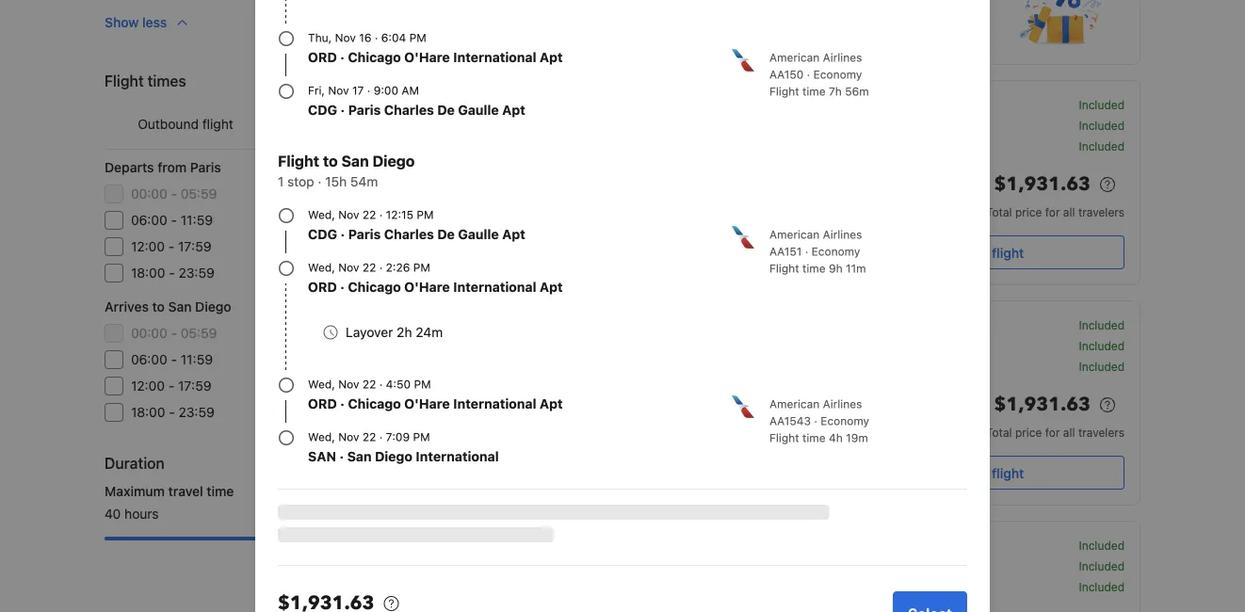 Task type: locate. For each thing, give the bounding box(es) containing it.
·
[[375, 31, 378, 44], [340, 49, 345, 65], [807, 68, 811, 81], [367, 84, 371, 97], [341, 102, 345, 118], [318, 174, 322, 189], [380, 208, 383, 221], [341, 227, 345, 242], [805, 245, 809, 258], [380, 261, 383, 274], [340, 279, 345, 295], [380, 378, 383, 391], [340, 396, 345, 412], [815, 415, 818, 428], [380, 431, 383, 444], [340, 449, 344, 465]]

bag
[[938, 560, 959, 573], [937, 581, 958, 594]]

15 inside 10:52 pm san . nov 15
[[592, 562, 605, 575]]

0 horizontal spatial stop
[[288, 174, 314, 189]]

1 vertical spatial see flight button
[[865, 456, 1125, 490]]

departs from paris
[[105, 160, 221, 175]]

22 inside wed, nov 22 · 12:15 pm cdg · paris charles de gaulle apt
[[363, 208, 376, 221]]

1 vertical spatial 18:00 - 23:59
[[131, 405, 215, 420]]

pm inside wed, nov 22 · 2:26 pm ord · chicago o'hare international apt
[[413, 261, 431, 274]]

2 vertical spatial o'hare
[[405, 396, 450, 412]]

to right arrives
[[152, 299, 165, 315]]

0 vertical spatial 06:00
[[131, 213, 168, 228]]

1 vertical spatial total price for all travelers
[[987, 426, 1125, 439]]

san left reset
[[347, 449, 372, 465]]

cdg down 15h at left top
[[308, 227, 337, 242]]

2 vertical spatial economy
[[821, 415, 870, 428]]

airlines inside american airlines aa1543 · economy flight time 4h 19m
[[823, 398, 863, 411]]

2 horizontal spatial san
[[763, 427, 786, 440]]

2 gaulle from the top
[[458, 227, 499, 242]]

1 all from the top
[[1064, 205, 1076, 219]]

0 horizontal spatial 1
[[278, 174, 284, 189]]

- for 15
[[168, 378, 175, 394]]

maximum travel time 40 hours
[[105, 484, 234, 522]]

for
[[1046, 205, 1061, 219], [1046, 426, 1061, 439]]

06:00 - 11:59 down from
[[131, 213, 213, 228]]

2 18:00 from the top
[[131, 405, 165, 420]]

see flight for 1st the see flight button from the top of the page
[[965, 245, 1025, 261]]

1 vertical spatial 12:00
[[131, 378, 165, 394]]

pm inside 10:52 pm san . nov 15
[[580, 540, 604, 557]]

0 vertical spatial $1,931.63 region
[[865, 170, 1125, 204]]

2 travelers from the top
[[1079, 426, 1125, 439]]

10%
[[700, 13, 726, 28]]

pm for wed, nov 22 · 12:15 pm cdg · paris charles de gaulle apt
[[417, 208, 434, 221]]

san right arrives
[[168, 299, 192, 315]]

0 vertical spatial 18:00
[[131, 265, 165, 281]]

pm right "4:50"
[[414, 378, 431, 391]]

flight times
[[105, 72, 186, 90]]

de down the thu, nov 16 · 6:04 pm ord · chicago o'hare international apt at the top left of the page
[[438, 102, 455, 118]]

economy up 4h
[[821, 415, 870, 428]]

cdg down fri, at left top
[[308, 102, 337, 118]]

1 vertical spatial 00:00 - 05:59
[[131, 326, 217, 341]]

22 inside wed, nov 22 · 7:09 pm san · san diego international
[[363, 431, 376, 444]]

1 see flight button from the top
[[865, 236, 1125, 270]]

3 ord from the top
[[308, 396, 337, 412]]

06:00 down "departs from paris" on the left
[[131, 213, 168, 228]]

1 stop
[[668, 564, 700, 578]]

1 american airlines image from the top
[[732, 226, 755, 249]]

san up 54m
[[342, 152, 369, 170]]

diego up 54m
[[373, 152, 415, 170]]

price for 2nd the see flight button
[[1016, 426, 1043, 439]]

. inside 10:52 pm san . nov 15
[[562, 558, 565, 571]]

1 vertical spatial american airlines image
[[732, 396, 755, 418]]

1 vertical spatial total
[[987, 426, 1013, 439]]

17:59 down arrives to san diego
[[178, 378, 212, 394]]

1 total from the top
[[987, 205, 1013, 219]]

1 vertical spatial 12:00 - 17:59
[[131, 378, 212, 394]]

1 $1,931.63 from the top
[[995, 172, 1091, 197]]

gaulle for fri, nov 17 · 9:00 am cdg · paris charles de gaulle apt
[[458, 102, 499, 118]]

0 vertical spatial chicago
[[348, 49, 401, 65]]

less
[[142, 15, 167, 30]]

nov inside the thu, nov 16 · 6:04 pm ord · chicago o'hare international apt
[[335, 31, 356, 44]]

airlines inside american airlines aa150 · economy flight time 7h 56m
[[823, 51, 863, 64]]

nov for wed, nov 22 · 2:26 pm ord · chicago o'hare international apt
[[338, 261, 359, 274]]

bag for on
[[938, 560, 959, 573]]

1 00:00 - 05:59 from the top
[[131, 186, 217, 202]]

1 vertical spatial 9:00
[[771, 98, 806, 116]]

1 chicago from the top
[[348, 49, 401, 65]]

0 horizontal spatial to
[[152, 299, 165, 315]]

am down the thu, nov 16 · 6:04 pm ord · chicago o'hare international apt at the top left of the page
[[402, 84, 419, 97]]

2 vertical spatial am
[[578, 405, 602, 423]]

de inside wed, nov 22 · 12:15 pm cdg · paris charles de gaulle apt
[[438, 227, 455, 242]]

1 vertical spatial 00:00
[[131, 326, 167, 341]]

23:59 for san
[[179, 405, 215, 420]]

0 vertical spatial 12:00
[[131, 239, 165, 254]]

2 charles from the top
[[384, 227, 434, 242]]

outbound
[[138, 116, 199, 132]]

$1,931.63 region for 1st the see flight button from the top of the page
[[865, 170, 1125, 204]]

0 vertical spatial economy
[[814, 68, 863, 81]]

$1,931.63 for $1,931.63 region associated with 1st the see flight button from the top of the page
[[995, 172, 1091, 197]]

american for paris charles de gaulle apt
[[770, 51, 820, 64]]

1 vertical spatial san
[[168, 299, 192, 315]]

15h
[[325, 174, 347, 189]]

6:04
[[381, 31, 406, 44]]

2 vertical spatial ord
[[308, 396, 337, 412]]

12:00 for departs
[[131, 239, 165, 254]]

$1,931.63 region
[[865, 170, 1125, 204], [865, 390, 1125, 424], [278, 589, 878, 613]]

flight inside american airlines aa1543 · economy flight time 4h 19m
[[770, 432, 800, 445]]

see
[[965, 245, 989, 261], [965, 466, 989, 481]]

0 vertical spatial 11:59
[[181, 213, 213, 228]]

international inside wed, nov 22 · 7:09 pm san · san diego international
[[416, 449, 499, 465]]

cdg inside wed, nov 22 · 12:15 pm cdg · paris charles de gaulle apt
[[308, 227, 337, 242]]

17 left carry-
[[822, 562, 834, 575]]

total price for all travelers for 1st the see flight button from the top of the page
[[987, 205, 1125, 219]]

time left 4h
[[803, 432, 826, 445]]

san
[[763, 427, 786, 440], [308, 449, 336, 465], [535, 562, 558, 575]]

wed, left 7:09
[[308, 431, 335, 444]]

1 horizontal spatial 15
[[592, 562, 605, 575]]

0 vertical spatial 12:00 - 17:59
[[131, 239, 212, 254]]

2 17:59 from the top
[[178, 378, 212, 394]]

pm inside the thu, nov 16 · 6:04 pm ord · chicago o'hare international apt
[[410, 31, 427, 44]]

charles inside the fri, nov 17 · 9:00 am cdg · paris charles de gaulle apt
[[384, 102, 434, 118]]

international right 3
[[454, 279, 537, 295]]

nov for wed, nov 22 · 7:09 pm san · san diego international
[[338, 431, 359, 444]]

5 included from the top
[[1079, 339, 1125, 352]]

to up 15h at left top
[[323, 152, 338, 170]]

economy inside american airlines aa1543 · economy flight time 4h 19m
[[821, 415, 870, 428]]

1 vertical spatial de
[[438, 227, 455, 242]]

time inside american airlines aa1543 · economy flight time 4h 19m
[[803, 432, 826, 445]]

2 06:00 from the top
[[131, 352, 168, 368]]

o'hare inside the thu, nov 16 · 6:04 pm ord · chicago o'hare international apt
[[405, 49, 450, 65]]

0 vertical spatial charles
[[384, 102, 434, 118]]

$1,931.63 region for 2nd the see flight button
[[865, 390, 1125, 424]]

show
[[105, 15, 139, 30]]

2 see flight button from the top
[[865, 456, 1125, 490]]

charles down 12:15
[[384, 227, 434, 242]]

economy
[[814, 68, 863, 81], [812, 245, 861, 258], [821, 415, 870, 428]]

0 vertical spatial to
[[323, 152, 338, 170]]

airlines for paris charles de gaulle apt
[[823, 51, 863, 64]]

flight inside american airlines aa150 · economy flight time 7h 56m
[[770, 85, 800, 98]]

economy inside the american airlines aa151 · economy flight time 9h 11m
[[812, 245, 861, 258]]

11:59 down arrives to san diego
[[181, 352, 213, 368]]

san left reset
[[308, 449, 336, 465]]

chicago inside the thu, nov 16 · 6:04 pm ord · chicago o'hare international apt
[[348, 49, 401, 65]]

flight inside the american airlines aa151 · economy flight time 9h 11m
[[770, 262, 800, 275]]

bag inside included checked bag
[[937, 581, 958, 594]]

pm for wed, nov 22 · 4:50 pm ord · chicago o'hare international apt
[[414, 378, 431, 391]]

3 chicago from the top
[[348, 396, 401, 412]]

0 vertical spatial see
[[965, 245, 989, 261]]

12:00 - 17:59
[[131, 239, 212, 254], [131, 378, 212, 394]]

- for 0
[[171, 326, 177, 341]]

international inside the thu, nov 16 · 6:04 pm ord · chicago o'hare international apt
[[454, 49, 537, 65]]

total
[[987, 205, 1013, 219], [987, 426, 1013, 439]]

total price for all travelers
[[987, 205, 1125, 219], [987, 426, 1125, 439]]

22 left "4:50"
[[363, 378, 376, 391]]

travelers for $1,931.63 region associated with 1st the see flight button from the top of the page
[[1079, 205, 1125, 219]]

wed, inside wed, nov 22 · 7:09 pm san · san diego international
[[308, 431, 335, 444]]

3
[[421, 265, 429, 281]]

international down 71
[[416, 449, 499, 465]]

time inside american airlines aa150 · economy flight time 7h 56m
[[803, 85, 826, 98]]

00:00 down arrives to san diego
[[131, 326, 167, 341]]

- for 3
[[169, 265, 175, 281]]

7h
[[829, 85, 842, 98]]

wed, left "4:50"
[[308, 378, 335, 391]]

ord for cdg
[[308, 49, 337, 65]]

diego for arrives
[[195, 299, 232, 315]]

0 vertical spatial 18:00 - 23:59
[[131, 265, 215, 281]]

1 vertical spatial san
[[308, 449, 336, 465]]

am right 11:05
[[578, 405, 602, 423]]

0 vertical spatial san
[[342, 152, 369, 170]]

0 vertical spatial 06:00 - 11:59
[[131, 213, 213, 228]]

departs
[[105, 160, 154, 175]]

de inside the fri, nov 17 · 9:00 am cdg · paris charles de gaulle apt
[[438, 102, 455, 118]]

0 horizontal spatial 15
[[415, 378, 429, 394]]

18:00
[[131, 265, 165, 281], [131, 405, 165, 420]]

thu, nov 16 · 6:04 pm ord · chicago o'hare international apt
[[308, 31, 563, 65]]

-
[[171, 186, 177, 202], [171, 213, 177, 228], [168, 239, 175, 254], [169, 265, 175, 281], [171, 326, 177, 341], [171, 352, 177, 368], [168, 378, 175, 394], [169, 405, 175, 420]]

return
[[310, 116, 351, 132]]

00:00 - 05:59 down from
[[131, 186, 217, 202]]

- for 38
[[168, 239, 175, 254]]

gaulle inside wed, nov 22 · 12:15 pm cdg · paris charles de gaulle apt
[[458, 227, 499, 242]]

pm down '38'
[[413, 261, 431, 274]]

flight for san diego international
[[770, 432, 800, 445]]

- for 51
[[171, 213, 177, 228]]

0 vertical spatial de
[[438, 102, 455, 118]]

american airlines
[[483, 237, 575, 251], [483, 458, 575, 471]]

00:00 - 05:59 down arrives to san diego
[[131, 326, 217, 341]]

flight down aa151
[[770, 262, 800, 275]]

2 vertical spatial san
[[347, 449, 372, 465]]

1 vertical spatial stop
[[676, 564, 700, 578]]

22 left 12:15
[[363, 208, 376, 221]]

1 travelers from the top
[[1079, 205, 1125, 219]]

0 vertical spatial ord
[[308, 49, 337, 65]]

9:00 up return flight
[[374, 84, 399, 97]]

2 o'hare from the top
[[405, 279, 450, 295]]

chicago inside wed, nov 22 · 4:50 pm ord · chicago o'hare international apt
[[348, 396, 401, 412]]

1 18:00 from the top
[[131, 265, 165, 281]]

international down worldwide.
[[454, 49, 537, 65]]

1 vertical spatial see flight
[[965, 466, 1025, 481]]

2 12:00 from the top
[[131, 378, 165, 394]]

1 vertical spatial o'hare
[[405, 279, 450, 295]]

2 vertical spatial diego
[[375, 449, 413, 465]]

flight for 1st the see flight button from the top of the page
[[992, 245, 1025, 261]]

1 ord from the top
[[308, 49, 337, 65]]

apt inside wed, nov 22 · 2:26 pm ord · chicago o'hare international apt
[[540, 279, 563, 295]]

bag right on
[[938, 560, 959, 573]]

paris inside wed, nov 22 · 12:15 pm cdg · paris charles de gaulle apt
[[348, 227, 381, 242]]

1 17:59 from the top
[[178, 239, 212, 254]]

de for wed, nov 22 · 12:15 pm cdg · paris charles de gaulle apt
[[438, 227, 455, 242]]

6:29
[[773, 405, 807, 423]]

airlines
[[823, 51, 863, 64], [823, 228, 863, 241], [536, 237, 575, 251], [823, 398, 863, 411], [536, 458, 575, 471]]

1 vertical spatial cdg
[[308, 227, 337, 242]]

o'hare down "4:50"
[[405, 396, 450, 412]]

flight down aa1543
[[770, 432, 800, 445]]

0 vertical spatial total price for all travelers
[[987, 205, 1125, 219]]

de right 51
[[438, 227, 455, 242]]

1 wed, from the top
[[308, 208, 335, 221]]

12:00 up arrives to san diego
[[131, 239, 165, 254]]

2 total price for all travelers from the top
[[987, 426, 1125, 439]]

15 left the 1 stop
[[592, 562, 605, 575]]

flight
[[105, 72, 144, 90], [770, 85, 800, 98], [278, 152, 320, 170], [770, 262, 800, 275], [770, 432, 800, 445]]

18:00 up arrives to san diego
[[131, 265, 165, 281]]

2 18:00 - 23:59 from the top
[[131, 405, 215, 420]]

cdg inside cdg . nov 17
[[763, 562, 788, 575]]

1 vertical spatial 11:59
[[181, 352, 213, 368]]

22 for wed, nov 22 · 4:50 pm ord · chicago o'hare international apt
[[363, 378, 376, 391]]

san inside wed, nov 22 · 7:09 pm san · san diego international
[[347, 449, 372, 465]]

ord inside wed, nov 22 · 4:50 pm ord · chicago o'hare international apt
[[308, 396, 337, 412]]

nov inside the fri, nov 17 · 9:00 am cdg · paris charles de gaulle apt
[[328, 84, 349, 97]]

charles inside wed, nov 22 · 12:15 pm cdg · paris charles de gaulle apt
[[384, 227, 434, 242]]

1 de from the top
[[438, 102, 455, 118]]

pm right 6:04
[[410, 31, 427, 44]]

san down 6:29
[[763, 427, 786, 440]]

cdg
[[308, 102, 337, 118], [308, 227, 337, 242], [763, 562, 788, 575]]

pm up 4h
[[811, 405, 834, 423]]

international
[[454, 49, 537, 65], [454, 279, 537, 295], [454, 396, 537, 412], [416, 449, 499, 465]]

1 vertical spatial travelers
[[1079, 426, 1125, 439]]

0 vertical spatial see flight
[[965, 245, 1025, 261]]

18:00 - 23:59 up the duration
[[131, 405, 215, 420]]

16
[[359, 31, 372, 44]]

american inside the american airlines aa151 · economy flight time 9h 11m
[[770, 228, 820, 241]]

1 gaulle from the top
[[458, 102, 499, 118]]

1 horizontal spatial stop
[[676, 564, 700, 578]]

1 vertical spatial 17:59
[[178, 378, 212, 394]]

economy up 7h
[[814, 68, 863, 81]]

pm right 7:09
[[413, 431, 430, 444]]

o'hare inside wed, nov 22 · 4:50 pm ord · chicago o'hare international apt
[[405, 396, 450, 412]]

0 vertical spatial see flight button
[[865, 236, 1125, 270]]

1 vertical spatial charles
[[384, 227, 434, 242]]

9:00 inside the fri, nov 17 · 9:00 am cdg · paris charles de gaulle apt
[[374, 84, 399, 97]]

diego
[[373, 152, 415, 170], [195, 299, 232, 315], [375, 449, 413, 465]]

1 12:00 - 17:59 from the top
[[131, 239, 212, 254]]

ord inside the thu, nov 16 · 6:04 pm ord · chicago o'hare international apt
[[308, 49, 337, 65]]

11:59
[[181, 213, 213, 228], [181, 352, 213, 368]]

flight for return flight button
[[354, 116, 385, 132]]

22 inside wed, nov 22 · 2:26 pm ord · chicago o'hare international apt
[[363, 261, 376, 274]]

2 chicago from the top
[[348, 279, 401, 295]]

on
[[922, 560, 935, 573]]

1 vertical spatial for
[[1046, 426, 1061, 439]]

international inside wed, nov 22 · 2:26 pm ord · chicago o'hare international apt
[[454, 279, 537, 295]]

1 vertical spatial $1,931.63 region
[[865, 390, 1125, 424]]

o'hare
[[405, 49, 450, 65], [405, 279, 450, 295], [405, 396, 450, 412]]

2 see from the top
[[965, 466, 989, 481]]

1 vertical spatial see
[[965, 466, 989, 481]]

1 vertical spatial american airlines
[[483, 458, 575, 471]]

22 inside wed, nov 22 · 4:50 pm ord · chicago o'hare international apt
[[363, 378, 376, 391]]

2 see flight from the top
[[965, 466, 1025, 481]]

time for paris charles de gaulle apt
[[803, 85, 826, 98]]

3 o'hare from the top
[[405, 396, 450, 412]]

1 vertical spatial paris
[[190, 160, 221, 175]]

1 05:59 from the top
[[181, 186, 217, 202]]

international inside wed, nov 22 · 4:50 pm ord · chicago o'hare international apt
[[454, 396, 537, 412]]

pm right 12:15
[[417, 208, 434, 221]]

diego right arrives
[[195, 299, 232, 315]]

nov inside wed, nov 22 · 12:15 pm cdg · paris charles de gaulle apt
[[338, 208, 359, 221]]

12:00 - 17:59 for to
[[131, 378, 212, 394]]

nov inside wed, nov 22 · 2:26 pm ord · chicago o'hare international apt
[[338, 261, 359, 274]]

genius image
[[1020, 0, 1103, 45]]

$1,931.63
[[995, 172, 1091, 197], [995, 392, 1091, 418]]

06:00 down arrives to san diego
[[131, 352, 168, 368]]

. for 10:52
[[562, 558, 565, 571]]

1 vertical spatial bag
[[937, 581, 958, 594]]

wed, left 2:26
[[308, 261, 335, 274]]

paris inside the fri, nov 17 · 9:00 am cdg · paris charles de gaulle apt
[[348, 102, 381, 118]]

paris
[[348, 102, 381, 118], [190, 160, 221, 175], [348, 227, 381, 242]]

1 horizontal spatial am
[[578, 405, 602, 423]]

0 vertical spatial diego
[[373, 152, 415, 170]]

56m
[[846, 85, 870, 98]]

1 vertical spatial diego
[[195, 299, 232, 315]]

nov inside 6:29 pm san . nov 22
[[796, 427, 817, 440]]

17:59 for paris
[[178, 239, 212, 254]]

chicago down 16
[[348, 49, 401, 65]]

6 included from the top
[[1079, 360, 1125, 373]]

19m
[[846, 432, 869, 445]]

1 total price for all travelers from the top
[[987, 205, 1125, 219]]

see flight
[[965, 245, 1025, 261], [965, 466, 1025, 481]]

0 vertical spatial o'hare
[[405, 49, 450, 65]]

1 vertical spatial all
[[1064, 426, 1076, 439]]

pm inside 6:29 pm san . nov 22
[[811, 405, 834, 423]]

0 vertical spatial 17
[[352, 84, 364, 97]]

15 right "4:50"
[[415, 378, 429, 394]]

international right 71
[[454, 396, 537, 412]]

17 up return flight
[[352, 84, 364, 97]]

to for flight
[[323, 152, 338, 170]]

san down 10:52
[[535, 562, 558, 575]]

gaulle right 51
[[458, 227, 499, 242]]

1 for from the top
[[1046, 205, 1061, 219]]

1 06:00 - 11:59 from the top
[[131, 213, 213, 228]]

flight
[[202, 116, 233, 132], [354, 116, 385, 132], [992, 245, 1025, 261], [992, 466, 1025, 481]]

1 included from the top
[[1079, 98, 1125, 111]]

00:00 - 05:59
[[131, 186, 217, 202], [131, 326, 217, 341]]

1 vertical spatial gaulle
[[458, 227, 499, 242]]

0 vertical spatial all
[[1064, 205, 1076, 219]]

18:00 - 23:59 up arrives to san diego
[[131, 265, 215, 281]]

o'hare down 6:04
[[405, 49, 450, 65]]

8 included from the top
[[1079, 560, 1125, 573]]

2:26
[[386, 261, 410, 274]]

stop
[[288, 174, 314, 189], [676, 564, 700, 578]]

1 vertical spatial 23:59
[[179, 405, 215, 420]]

chicago down "4:50"
[[348, 396, 401, 412]]

san inside 10:52 pm san . nov 15
[[535, 562, 558, 575]]

9:00 down aa150
[[771, 98, 806, 116]]

american
[[770, 51, 820, 64], [770, 228, 820, 241], [483, 237, 533, 251], [770, 398, 820, 411], [483, 458, 533, 471]]

paris for fri, nov 17 · 9:00 am cdg · paris charles de gaulle apt
[[348, 102, 381, 118]]

18:00 for departs
[[131, 265, 165, 281]]

1 vertical spatial price
[[1016, 426, 1043, 439]]

american inside american airlines aa150 · economy flight time 7h 56m
[[770, 51, 820, 64]]

american airlines image
[[732, 226, 755, 249], [732, 396, 755, 418]]

nov inside wed, nov 22 · 4:50 pm ord · chicago o'hare international apt
[[338, 378, 359, 391]]

pm inside wed, nov 22 · 12:15 pm cdg · paris charles de gaulle apt
[[417, 208, 434, 221]]

american airlines image left 6:29
[[732, 396, 755, 418]]

wed, nov 22 · 7:09 pm san · san diego international
[[308, 431, 499, 465]]

wed, inside wed, nov 22 · 12:15 pm cdg · paris charles de gaulle apt
[[308, 208, 335, 221]]

22 left 19m at bottom
[[820, 427, 834, 440]]

1 vertical spatial 18:00
[[131, 405, 165, 420]]

3 wed, from the top
[[308, 378, 335, 391]]

0 vertical spatial 15
[[415, 378, 429, 394]]

6:29 pm san . nov 22
[[763, 405, 834, 440]]

1 vertical spatial $1,931.63
[[995, 392, 1091, 418]]

1 o'hare from the top
[[405, 49, 450, 65]]

san inside "flight to san diego 1 stop · 15h 54m"
[[342, 152, 369, 170]]

1 see flight from the top
[[965, 245, 1025, 261]]

0 horizontal spatial 9:00
[[374, 84, 399, 97]]

17:59 up arrives to san diego
[[178, 239, 212, 254]]

1 horizontal spatial san
[[535, 562, 558, 575]]

time left "9h"
[[803, 262, 826, 275]]

1 horizontal spatial 9:00
[[771, 98, 806, 116]]

am down 7h
[[810, 98, 834, 116]]

0 vertical spatial gaulle
[[458, 102, 499, 118]]

2 vertical spatial cdg
[[763, 562, 788, 575]]

nov
[[335, 31, 356, 44], [328, 84, 349, 97], [338, 208, 359, 221], [338, 261, 359, 274], [338, 378, 359, 391], [796, 427, 817, 440], [338, 431, 359, 444], [568, 562, 589, 575], [798, 562, 819, 575]]

1 charles from the top
[[384, 102, 434, 118]]

nov inside cdg . nov 17
[[798, 562, 819, 575]]

to inside "flight to san diego 1 stop · 15h 54m"
[[323, 152, 338, 170]]

1 11:59 from the top
[[181, 213, 213, 228]]

0 vertical spatial san
[[763, 427, 786, 440]]

flight down aa150
[[770, 85, 800, 98]]

0 vertical spatial 00:00 - 05:59
[[131, 186, 217, 202]]

flight for chicago o'hare international apt
[[770, 262, 800, 275]]

nov for wed, nov 22 · 12:15 pm cdg · paris charles de gaulle apt
[[338, 208, 359, 221]]

time right travel
[[207, 484, 234, 499]]

0 vertical spatial total
[[987, 205, 1013, 219]]

00:00
[[131, 186, 167, 202], [131, 326, 167, 341]]

1 price from the top
[[1016, 205, 1043, 219]]

1 vertical spatial 15
[[592, 562, 605, 575]]

american airlines image for paris charles de gaulle apt
[[732, 226, 755, 249]]

11:59 down from
[[181, 213, 213, 228]]

05:59 down arrives to san diego
[[181, 326, 217, 341]]

1 vertical spatial to
[[152, 299, 165, 315]]

fri,
[[308, 84, 325, 97]]

price
[[1016, 205, 1043, 219], [1016, 426, 1043, 439]]

cdg right the 1 stop
[[763, 562, 788, 575]]

2 for from the top
[[1046, 426, 1061, 439]]

0 vertical spatial travelers
[[1079, 205, 1125, 219]]

flight for 2nd the see flight button
[[992, 466, 1025, 481]]

23:59
[[179, 265, 215, 281], [179, 405, 215, 420]]

1 12:00 from the top
[[131, 239, 165, 254]]

2 vertical spatial san
[[535, 562, 558, 575]]

total for 2nd the see flight button
[[987, 426, 1013, 439]]

time
[[803, 85, 826, 98], [803, 262, 826, 275], [803, 432, 826, 445], [207, 484, 234, 499]]

aa1543
[[770, 415, 811, 428]]

charles for fri, nov 17 · 9:00 am cdg · paris charles de gaulle apt
[[384, 102, 434, 118]]

23:59 up travel
[[179, 405, 215, 420]]

05:59 down from
[[181, 186, 217, 202]]

2 wed, from the top
[[308, 261, 335, 274]]

0 vertical spatial 05:59
[[181, 186, 217, 202]]

2 12:00 - 17:59 from the top
[[131, 378, 212, 394]]

economy for apt
[[812, 245, 861, 258]]

san for 6:29 pm
[[763, 427, 786, 440]]

wed, inside wed, nov 22 · 4:50 pm ord · chicago o'hare international apt
[[308, 378, 335, 391]]

22 left 7:09
[[363, 431, 376, 444]]

o'hare inside wed, nov 22 · 2:26 pm ord · chicago o'hare international apt
[[405, 279, 450, 295]]

all for 2nd the see flight button
[[1064, 426, 1076, 439]]

airlines inside the american airlines aa151 · economy flight time 9h 11m
[[823, 228, 863, 241]]

apt inside the thu, nov 16 · 6:04 pm ord · chicago o'hare international apt
[[540, 49, 563, 65]]

gaulle down the thu, nov 16 · 6:04 pm ord · chicago o'hare international apt at the top left of the page
[[458, 102, 499, 118]]

all
[[1064, 205, 1076, 219], [1064, 426, 1076, 439]]

1 vertical spatial 17
[[822, 562, 834, 575]]

17
[[352, 84, 364, 97], [822, 562, 834, 575]]

flight down return
[[278, 152, 320, 170]]

gaulle inside the fri, nov 17 · 9:00 am cdg · paris charles de gaulle apt
[[458, 102, 499, 118]]

apt for wed, nov 22 · 4:50 pm ord · chicago o'hare international apt
[[540, 396, 563, 412]]

flight for outbound flight button
[[202, 116, 233, 132]]

wed, down 15h at left top
[[308, 208, 335, 221]]

23:59 up arrives to san diego
[[179, 265, 215, 281]]

travelers for $1,931.63 region related to 2nd the see flight button
[[1079, 426, 1125, 439]]

ord
[[308, 49, 337, 65], [308, 279, 337, 295], [308, 396, 337, 412]]

airlines for chicago o'hare international apt
[[823, 228, 863, 241]]

2 price from the top
[[1016, 426, 1043, 439]]

12:00 - 17:59 down arrives to san diego
[[131, 378, 212, 394]]

pm inside wed, nov 22 · 4:50 pm ord · chicago o'hare international apt
[[414, 378, 431, 391]]

american airlines image for chicago o'hare international apt
[[732, 396, 755, 418]]

wed, inside wed, nov 22 · 2:26 pm ord · chicago o'hare international apt
[[308, 261, 335, 274]]

charles down the thu, nov 16 · 6:04 pm ord · chicago o'hare international apt at the top left of the page
[[384, 102, 434, 118]]

gaulle for wed, nov 22 · 12:15 pm cdg · paris charles de gaulle apt
[[458, 227, 499, 242]]

18:00 up the duration
[[131, 405, 165, 420]]

. inside 6:29 pm san . nov 22
[[789, 423, 793, 436]]

2 american airlines from the top
[[483, 458, 575, 471]]

1 see from the top
[[965, 245, 989, 261]]

economy inside american airlines aa150 · economy flight time 7h 56m
[[814, 68, 863, 81]]

bag down carry-on bag
[[937, 581, 958, 594]]

22 left 2:26
[[363, 261, 376, 274]]

0 vertical spatial american airlines
[[483, 237, 575, 251]]

charles
[[384, 102, 434, 118], [384, 227, 434, 242]]

0 vertical spatial bag
[[938, 560, 959, 573]]

1 american airlines from the top
[[483, 237, 575, 251]]

san inside 6:29 pm san . nov 22
[[763, 427, 786, 440]]

arrives to san diego
[[105, 299, 232, 315]]

0 vertical spatial 17:59
[[178, 239, 212, 254]]

0 vertical spatial paris
[[348, 102, 381, 118]]

12:00 - 17:59 up arrives to san diego
[[131, 239, 212, 254]]

show less
[[105, 15, 167, 30]]

1 18:00 - 23:59 from the top
[[131, 265, 215, 281]]

apt inside wed, nov 22 · 4:50 pm ord · chicago o'hare international apt
[[540, 396, 563, 412]]

2 all from the top
[[1064, 426, 1076, 439]]

ord inside wed, nov 22 · 2:26 pm ord · chicago o'hare international apt
[[308, 279, 337, 295]]

charles for wed, nov 22 · 12:15 pm cdg · paris charles de gaulle apt
[[384, 227, 434, 242]]

american inside american airlines aa1543 · economy flight time 4h 19m
[[770, 398, 820, 411]]

1 vertical spatial 06:00 - 11:59
[[131, 352, 213, 368]]

time up 9:00 am
[[803, 85, 826, 98]]

o'hare down 2:26
[[405, 279, 450, 295]]

pm
[[410, 31, 427, 44], [417, 208, 434, 221], [413, 261, 431, 274], [414, 378, 431, 391], [811, 405, 834, 423], [413, 431, 430, 444], [580, 540, 604, 557]]

0 vertical spatial 23:59
[[179, 265, 215, 281]]

18:00 - 23:59 for from
[[131, 265, 215, 281]]

chicago down 2:26
[[348, 279, 401, 295]]

00:00 down "departs from paris" on the left
[[131, 186, 167, 202]]

all for 1st the see flight button from the top of the page
[[1064, 205, 1076, 219]]

2 $1,931.63 from the top
[[995, 392, 1091, 418]]

san
[[342, 152, 369, 170], [168, 299, 192, 315], [347, 449, 372, 465]]

san inside wed, nov 22 · 7:09 pm san · san diego international
[[308, 449, 336, 465]]

1 vertical spatial 06:00
[[131, 352, 168, 368]]

1 vertical spatial am
[[810, 98, 834, 116]]

12:00 up the duration
[[131, 378, 165, 394]]

nov inside wed, nov 22 · 7:09 pm san · san diego international
[[338, 431, 359, 444]]

06:00 - 11:59 down arrives to san diego
[[131, 352, 213, 368]]

2 total from the top
[[987, 426, 1013, 439]]

2 american airlines image from the top
[[732, 396, 755, 418]]

17:59 for san
[[178, 378, 212, 394]]

22 inside 6:29 pm san . nov 22
[[820, 427, 834, 440]]

1 23:59 from the top
[[179, 265, 215, 281]]

2 23:59 from the top
[[179, 405, 215, 420]]

0 vertical spatial 1
[[278, 174, 284, 189]]

18:00 - 23:59 for to
[[131, 405, 215, 420]]

pm inside wed, nov 22 · 7:09 pm san · san diego international
[[413, 431, 430, 444]]

diego down 7:09
[[375, 449, 413, 465]]

0 vertical spatial 9:00
[[374, 84, 399, 97]]

economy up "9h"
[[812, 245, 861, 258]]

2 ord from the top
[[308, 279, 337, 295]]

diego inside "flight to san diego 1 stop · 15h 54m"
[[373, 152, 415, 170]]

travel
[[168, 484, 203, 499]]

cdg inside the fri, nov 17 · 9:00 am cdg · paris charles de gaulle apt
[[308, 102, 337, 118]]

time inside the american airlines aa151 · economy flight time 9h 11m
[[803, 262, 826, 275]]

2 de from the top
[[438, 227, 455, 242]]

time for chicago o'hare international apt
[[803, 262, 826, 275]]

am inside the fri, nov 17 · 9:00 am cdg · paris charles de gaulle apt
[[402, 84, 419, 97]]

american airlines image left aa151
[[732, 226, 755, 249]]

apt inside wed, nov 22 · 12:15 pm cdg · paris charles de gaulle apt
[[502, 227, 526, 242]]

9:00
[[374, 84, 399, 97], [771, 98, 806, 116]]

4 wed, from the top
[[308, 431, 335, 444]]

0 horizontal spatial am
[[402, 84, 419, 97]]

tab list
[[105, 100, 429, 151]]

1 vertical spatial 05:59
[[181, 326, 217, 341]]

pm right 10:52
[[580, 540, 604, 557]]

wed, for wed, nov 22 · 12:15 pm cdg · paris charles de gaulle apt
[[308, 208, 335, 221]]



Task type: vqa. For each thing, say whether or not it's contained in the screenshot.
the CDG
yes



Task type: describe. For each thing, give the bounding box(es) containing it.
included inside included checked bag
[[1079, 560, 1125, 573]]

return flight
[[310, 116, 385, 132]]

duration
[[105, 455, 165, 473]]

participating
[[801, 13, 878, 28]]

diego for flight
[[373, 152, 415, 170]]

time inside maximum travel time 40 hours
[[207, 484, 234, 499]]

genius
[[881, 13, 923, 28]]

diego inside wed, nov 22 · 7:09 pm san · san diego international
[[375, 449, 413, 465]]

2 06:00 - 11:59 from the top
[[131, 352, 213, 368]]

17 inside the fri, nov 17 · 9:00 am cdg · paris charles de gaulle apt
[[352, 84, 364, 97]]

51
[[415, 213, 429, 228]]

carry-
[[887, 560, 922, 573]]

pm for wed, nov 22 · 2:26 pm ord · chicago o'hare international apt
[[413, 261, 431, 274]]

book
[[544, 13, 574, 28]]

you
[[518, 13, 540, 28]]

return flight button
[[267, 100, 429, 149]]

outbound flight button
[[105, 100, 267, 149]]

1 inside "flight to san diego 1 stop · 15h 54m"
[[278, 174, 284, 189]]

international for thu, nov 16 · 6:04 pm ord · chicago o'hare international apt
[[454, 49, 537, 65]]

9 included from the top
[[1079, 581, 1125, 594]]

7:09
[[386, 431, 410, 444]]

11:05
[[535, 405, 575, 423]]

international for wed, nov 22 · 7:09 pm san · san diego international
[[416, 449, 499, 465]]

4h
[[829, 432, 843, 445]]

wed, nov 22 · 12:15 pm cdg · paris charles de gaulle apt
[[308, 208, 526, 242]]

. for 6:29
[[789, 423, 793, 436]]

0
[[421, 326, 429, 341]]

am for 11:05 am
[[578, 405, 602, 423]]

12:00 for arrives
[[131, 378, 165, 394]]

18:00 for arrives
[[131, 405, 165, 420]]

airlines for san diego international
[[823, 398, 863, 411]]

american for chicago o'hare international apt
[[770, 228, 820, 241]]

1 horizontal spatial 1
[[668, 564, 673, 578]]

wed, nov 22 · 4:50 pm ord · chicago o'hare international apt
[[308, 378, 563, 412]]

nov for thu, nov 16 · 6:04 pm ord · chicago o'hare international apt
[[335, 31, 356, 44]]

layover
[[346, 325, 393, 340]]

american airlines aa1543 · economy flight time 4h 19m
[[770, 398, 870, 445]]

2h
[[397, 325, 412, 340]]

cdg for wed, nov 22 · 12:15 pm cdg · paris charles de gaulle apt
[[308, 227, 337, 242]]

chicago for paris
[[348, 49, 401, 65]]

layover 2h 24m
[[346, 325, 443, 340]]

11m
[[846, 262, 867, 275]]

12:15
[[386, 208, 414, 221]]

times
[[148, 72, 186, 90]]

international for wed, nov 22 · 2:26 pm ord · chicago o'hare international apt
[[454, 279, 537, 295]]

checked
[[887, 581, 934, 594]]

apt for thu, nov 16 · 6:04 pm ord · chicago o'hare international apt
[[540, 49, 563, 65]]

chicago inside wed, nov 22 · 2:26 pm ord · chicago o'hare international apt
[[348, 279, 401, 295]]

american airlines aa150 · economy flight time 7h 56m
[[770, 51, 870, 98]]

9h
[[829, 262, 843, 275]]

flight left the times
[[105, 72, 144, 90]]

aa151
[[770, 245, 802, 258]]

for for $1,931.63 region associated with 1st the see flight button from the top of the page
[[1046, 205, 1061, 219]]

wed, nov 22 · 2:26 pm ord · chicago o'hare international apt
[[308, 261, 563, 295]]

see for 2nd the see flight button
[[965, 466, 989, 481]]

22 for wed, nov 22 · 7:09 pm san · san diego international
[[363, 431, 376, 444]]

· inside "flight to san diego 1 stop · 15h 54m"
[[318, 174, 322, 189]]

2 11:59 from the top
[[181, 352, 213, 368]]

- for 71
[[169, 405, 175, 420]]

apt inside the fri, nov 17 · 9:00 am cdg · paris charles de gaulle apt
[[502, 102, 526, 118]]

reset button
[[394, 452, 429, 471]]

4 included from the top
[[1079, 319, 1125, 332]]

total for 1st the see flight button from the top of the page
[[987, 205, 1013, 219]]

included checked bag
[[887, 560, 1125, 594]]

once
[[483, 13, 515, 28]]

see for 1st the see flight button from the top of the page
[[965, 245, 989, 261]]

9:00 am
[[771, 98, 834, 116]]

hours
[[125, 507, 159, 522]]

flights,
[[608, 13, 650, 28]]

a
[[689, 13, 696, 28]]

10:52 pm san . nov 15
[[535, 540, 605, 575]]

$1,931.63 for $1,931.63 region related to 2nd the see flight button
[[995, 392, 1091, 418]]

american airlines image
[[732, 49, 755, 72]]

71
[[415, 405, 429, 420]]

· inside american airlines aa1543 · economy flight time 4h 19m
[[815, 415, 818, 428]]

22 for wed, nov 22 · 12:15 pm cdg · paris charles de gaulle apt
[[363, 208, 376, 221]]

outbound flight
[[138, 116, 233, 132]]

price for 1st the see flight button from the top of the page
[[1016, 205, 1043, 219]]

10:52
[[535, 540, 577, 557]]

38
[[412, 239, 429, 254]]

o'hare for international
[[405, 396, 450, 412]]

7 included from the top
[[1079, 539, 1125, 552]]

reset
[[394, 454, 429, 469]]

see flight for 2nd the see flight button
[[965, 466, 1025, 481]]

de for fri, nov 17 · 9:00 am cdg · paris charles de gaulle apt
[[438, 102, 455, 118]]

cdg for fri, nov 17 · 9:00 am cdg · paris charles de gaulle apt
[[308, 102, 337, 118]]

tab list containing outbound flight
[[105, 100, 429, 151]]

arrives
[[105, 299, 149, 315]]

wed, for wed, nov 22 · 2:26 pm ord · chicago o'hare international apt
[[308, 261, 335, 274]]

thu,
[[308, 31, 332, 44]]

san for flight
[[342, 152, 369, 170]]

once you book your flights, enjoy a 10% discount at participating genius properties worldwide.
[[483, 13, 989, 47]]

cdg . nov 17
[[763, 558, 834, 575]]

40
[[105, 507, 121, 522]]

your
[[578, 13, 605, 28]]

4:50
[[386, 378, 411, 391]]

san for arrives
[[168, 299, 192, 315]]

time for san diego international
[[803, 432, 826, 445]]

total price for all travelers for 2nd the see flight button
[[987, 426, 1125, 439]]

24m
[[416, 325, 443, 340]]

54m
[[350, 174, 378, 189]]

american airlines aa151 · economy flight time 9h 11m
[[770, 228, 867, 275]]

. inside cdg . nov 17
[[791, 558, 795, 571]]

1 00:00 from the top
[[131, 186, 167, 202]]

$1,939.05 region
[[865, 611, 1125, 613]]

1 06:00 from the top
[[131, 213, 168, 228]]

11:05 am
[[535, 405, 602, 423]]

flight for paris charles de gaulle apt
[[770, 85, 800, 98]]

nov for wed, nov 22 · 4:50 pm ord · chicago o'hare international apt
[[338, 378, 359, 391]]

enjoy
[[653, 13, 686, 28]]

2 05:59 from the top
[[181, 326, 217, 341]]

3 included from the top
[[1079, 139, 1125, 153]]

carry-on bag
[[887, 560, 959, 573]]

paris for wed, nov 22 · 12:15 pm cdg · paris charles de gaulle apt
[[348, 227, 381, 242]]

flight inside "flight to san diego 1 stop · 15h 54m"
[[278, 152, 320, 170]]

2 00:00 from the top
[[131, 326, 167, 341]]

22 for wed, nov 22 · 2:26 pm ord · chicago o'hare international apt
[[363, 261, 376, 274]]

economy for gaulle
[[814, 68, 863, 81]]

flight to san diego 1 stop · 15h 54m
[[278, 152, 415, 189]]

nov inside 10:52 pm san . nov 15
[[568, 562, 589, 575]]

wed, for wed, nov 22 · 4:50 pm ord · chicago o'hare international apt
[[308, 378, 335, 391]]

at
[[786, 13, 798, 28]]

12:00 - 17:59 for from
[[131, 239, 212, 254]]

aa150
[[770, 68, 804, 81]]

san for 10:52 pm
[[535, 562, 558, 575]]

ord for san
[[308, 396, 337, 412]]

from
[[158, 160, 187, 175]]

worldwide.
[[483, 32, 548, 47]]

american for san diego international
[[770, 398, 820, 411]]

17 inside cdg . nov 17
[[822, 562, 834, 575]]

chicago for san
[[348, 396, 401, 412]]

international for wed, nov 22 · 4:50 pm ord · chicago o'hare international apt
[[454, 396, 537, 412]]

· inside the american airlines aa151 · economy flight time 9h 11m
[[805, 245, 809, 258]]

wed, for wed, nov 22 · 7:09 pm san · san diego international
[[308, 431, 335, 444]]

apt for wed, nov 22 · 2:26 pm ord · chicago o'hare international apt
[[540, 279, 563, 295]]

23:59 for paris
[[179, 265, 215, 281]]

to for arrives
[[152, 299, 165, 315]]

2 00:00 - 05:59 from the top
[[131, 326, 217, 341]]

maximum
[[105, 484, 165, 499]]

properties
[[927, 13, 989, 28]]

discount
[[730, 13, 782, 28]]

2 vertical spatial $1,931.63 region
[[278, 589, 878, 613]]

am for 9:00 am
[[810, 98, 834, 116]]

fri, nov 17 · 9:00 am cdg · paris charles de gaulle apt
[[308, 84, 526, 118]]

show less button
[[97, 6, 197, 40]]

pm for wed, nov 22 · 7:09 pm san · san diego international
[[413, 431, 430, 444]]

stop inside "flight to san diego 1 stop · 15h 54m"
[[288, 174, 314, 189]]

· inside american airlines aa150 · economy flight time 7h 56m
[[807, 68, 811, 81]]

o'hare for de
[[405, 49, 450, 65]]

2 included from the top
[[1079, 119, 1125, 132]]



